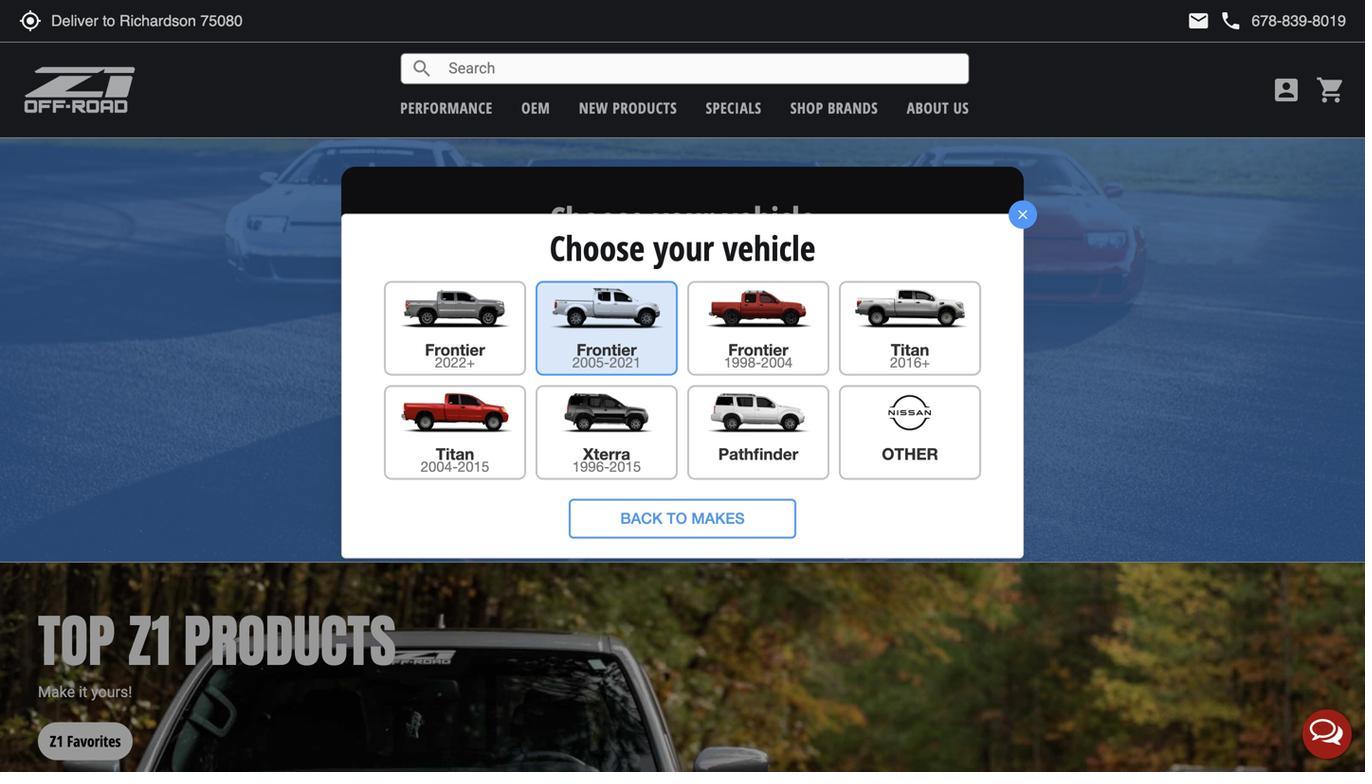 Task type: describe. For each thing, give the bounding box(es) containing it.
0 horizontal spatial a
[[681, 393, 691, 412]]

make
[[735, 238, 777, 257]]

pathfinder
[[719, 445, 799, 464]]

new products link
[[579, 98, 677, 118]]

oem link
[[521, 98, 550, 118]]

other
[[882, 445, 938, 464]]

xterra 1996-2015
[[572, 445, 641, 475]]

brands
[[828, 98, 878, 118]]

frontier for frontier 2005-2021
[[577, 341, 637, 360]]

2004-
[[421, 459, 458, 475]]

shop brands
[[791, 98, 878, 118]]

have
[[639, 393, 677, 412]]

about
[[907, 98, 949, 118]]

titan 2004-2015
[[421, 445, 490, 475]]

choose for choose your vehicle get started by selecting a make below
[[550, 196, 645, 242]]

titan for titan 2016+
[[891, 341, 929, 360]]

shopping_cart link
[[1311, 75, 1346, 105]]

titan for titan 2004-2015
[[436, 445, 474, 464]]

vehicle for choose your vehicle get started by selecting a make below
[[723, 196, 816, 242]]

frontier 2005-2021
[[572, 341, 641, 371]]

2005-
[[572, 354, 610, 371]]

vehicle for choose your vehicle
[[723, 225, 816, 271]]

about us link
[[907, 98, 969, 118]]

products
[[184, 599, 396, 684]]

z1 motorsports logo image
[[24, 66, 136, 114]]

car?
[[695, 393, 727, 412]]

choose for choose your vehicle
[[550, 225, 645, 271]]

1996-
[[572, 459, 610, 475]]

mail
[[1187, 9, 1210, 32]]

2021
[[610, 354, 641, 371]]

shop brands link
[[791, 98, 878, 118]]

logo image for xterra
[[544, 393, 670, 433]]

my_location
[[19, 9, 42, 32]]

phone
[[1220, 9, 1242, 32]]

z1 favorites link
[[38, 704, 133, 761]]

have a car?
[[639, 393, 727, 412]]

top
[[38, 599, 115, 684]]

mail link
[[1187, 9, 1210, 32]]

to
[[667, 510, 687, 528]]

favorites
[[67, 732, 121, 752]]

top z1 products make it  yours!
[[38, 599, 396, 702]]

2015 for titan
[[458, 459, 490, 475]]

mail phone
[[1187, 9, 1242, 32]]

frontier 1998-2004
[[724, 341, 793, 371]]

a inside choose your vehicle get started by selecting a make below
[[722, 238, 731, 257]]

2015 for xterra
[[610, 459, 641, 475]]

search
[[411, 57, 434, 80]]

titan 2016+
[[890, 341, 930, 371]]

frontier for frontier 1998-2004
[[728, 341, 789, 360]]



Task type: locate. For each thing, give the bounding box(es) containing it.
z1
[[128, 599, 170, 684], [50, 732, 63, 752]]

back to makes
[[620, 510, 745, 528]]

choose
[[550, 196, 645, 242], [550, 225, 645, 271]]

0 horizontal spatial titan
[[436, 445, 474, 464]]

back
[[620, 510, 663, 528]]

your for choose your vehicle get started by selecting a make below
[[653, 196, 714, 242]]

z1 favorites
[[50, 732, 121, 752]]

by
[[627, 238, 645, 257]]

1 horizontal spatial titan
[[891, 341, 929, 360]]

z1 left the favorites
[[50, 732, 63, 752]]

1 choose from the top
[[550, 196, 645, 242]]

1 vertical spatial z1
[[50, 732, 63, 752]]

1 horizontal spatial frontier
[[577, 341, 637, 360]]

1 your from the top
[[653, 196, 714, 242]]

0 horizontal spatial z1
[[50, 732, 63, 752]]

0 horizontal spatial logo image
[[544, 393, 670, 433]]

1 frontier from the left
[[425, 341, 485, 360]]

specials link
[[706, 98, 762, 118]]

1 2015 from the left
[[458, 459, 490, 475]]

2015 inside xterra 1996-2015
[[610, 459, 641, 475]]

logo image up xterra
[[544, 393, 670, 433]]

1 logo image from the left
[[544, 393, 670, 433]]

z1 right top
[[128, 599, 170, 684]]

3 frontier from the left
[[728, 341, 789, 360]]

choose inside choose your vehicle get started by selecting a make below
[[550, 196, 645, 242]]

titan
[[891, 341, 929, 360], [436, 445, 474, 464]]

z1 inside top z1 products make it  yours!
[[128, 599, 170, 684]]

frontier inside frontier 2005-2021
[[577, 341, 637, 360]]

frontier 2022+
[[425, 341, 485, 371]]

get
[[539, 238, 565, 257]]

2004
[[761, 354, 793, 371]]

logo image for pathfinder
[[695, 393, 822, 433]]

xterra
[[583, 445, 631, 464]]

2 your from the top
[[653, 225, 714, 271]]

back to makes button
[[569, 499, 796, 539]]

account_box link
[[1267, 75, 1307, 105]]

nissan logo emblem logo image
[[877, 393, 943, 433]]

1 horizontal spatial 2015
[[610, 459, 641, 475]]

1 horizontal spatial logo image
[[695, 393, 822, 433]]

make
[[38, 684, 75, 702]]

performance
[[400, 98, 493, 118]]

vehicle inside choose your vehicle get started by selecting a make below
[[723, 196, 816, 242]]

about us
[[907, 98, 969, 118]]

choose your vehicle get started by selecting a make below
[[539, 196, 827, 257]]

vehicle
[[723, 196, 816, 242], [723, 225, 816, 271]]

a
[[722, 238, 731, 257], [681, 393, 691, 412]]

a left car?
[[681, 393, 691, 412]]

logo image
[[544, 393, 670, 433], [695, 393, 822, 433]]

logo image up pathfinder on the right
[[695, 393, 822, 433]]

1 horizontal spatial z1
[[128, 599, 170, 684]]

1 vehicle from the top
[[723, 196, 816, 242]]

titan inside titan 2004-2015
[[436, 445, 474, 464]]

shop
[[791, 98, 824, 118]]

0 vertical spatial titan
[[891, 341, 929, 360]]

a left make
[[722, 238, 731, 257]]

1998-
[[724, 354, 761, 371]]

0 vertical spatial z1
[[128, 599, 170, 684]]

shopping_cart
[[1316, 75, 1346, 105]]

titan down '2022+'
[[436, 445, 474, 464]]

started
[[569, 238, 623, 257]]

top z1 products  make it  yours! image
[[0, 563, 1365, 773]]

frontier for frontier 2022+
[[425, 341, 485, 360]]

1 vertical spatial titan
[[436, 445, 474, 464]]

2 horizontal spatial frontier
[[728, 341, 789, 360]]

2 choose from the top
[[550, 225, 645, 271]]

Search search field
[[434, 54, 968, 83]]

2 vehicle from the top
[[723, 225, 816, 271]]

yours!
[[91, 684, 132, 702]]

2 logo image from the left
[[695, 393, 822, 433]]

2 frontier from the left
[[577, 341, 637, 360]]

2016+
[[890, 354, 930, 371]]

selecting
[[649, 238, 718, 257]]

your
[[653, 196, 714, 242], [653, 225, 714, 271]]

0 vertical spatial a
[[722, 238, 731, 257]]

products
[[613, 98, 677, 118]]

your for choose your vehicle
[[653, 225, 714, 271]]

your inside choose your vehicle get started by selecting a make below
[[653, 196, 714, 242]]

0 horizontal spatial 2015
[[458, 459, 490, 475]]

2022+
[[435, 354, 475, 371]]

2 2015 from the left
[[610, 459, 641, 475]]

2015
[[458, 459, 490, 475], [610, 459, 641, 475]]

1 horizontal spatial a
[[722, 238, 731, 257]]

choose your vehicle
[[550, 225, 816, 271]]

oem
[[521, 98, 550, 118]]

it
[[79, 684, 87, 702]]

0 horizontal spatial frontier
[[425, 341, 485, 360]]

phone link
[[1220, 9, 1346, 32]]

titan inside the titan 2016+
[[891, 341, 929, 360]]

specials
[[706, 98, 762, 118]]

new products
[[579, 98, 677, 118]]

2015 inside titan 2004-2015
[[458, 459, 490, 475]]

account_box
[[1271, 75, 1302, 105]]

performance link
[[400, 98, 493, 118]]

titan up nissan logo emblem logo
[[891, 341, 929, 360]]

below
[[781, 238, 827, 257]]

new
[[579, 98, 608, 118]]

us
[[954, 98, 969, 118]]

makes
[[692, 510, 745, 528]]

1 vertical spatial a
[[681, 393, 691, 412]]

frontier inside frontier 1998-2004
[[728, 341, 789, 360]]

frontier
[[425, 341, 485, 360], [577, 341, 637, 360], [728, 341, 789, 360]]



Task type: vqa. For each thing, say whether or not it's contained in the screenshot.
started
yes



